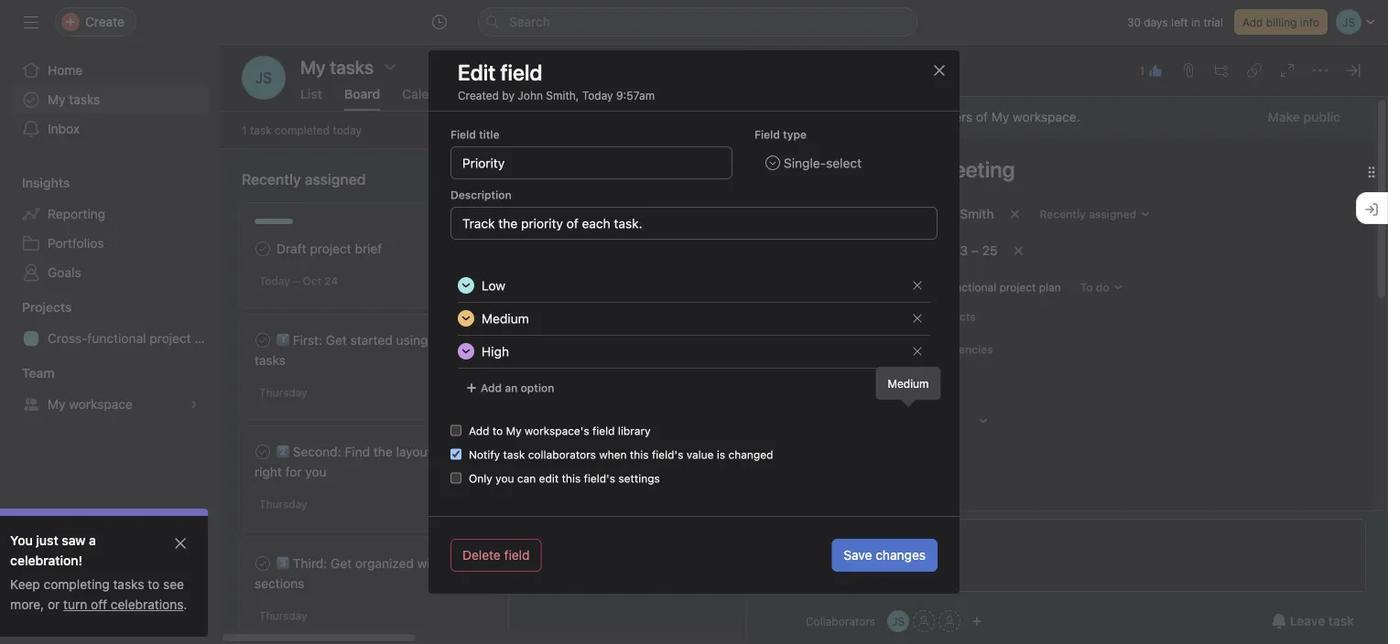 Task type: locate. For each thing, give the bounding box(es) containing it.
thursday down sections
[[259, 610, 307, 623]]

cross- inside schedule kickoff meeting dialog
[[910, 281, 945, 294]]

add task image
[[449, 172, 463, 187], [727, 172, 742, 187]]

description
[[451, 189, 512, 202]]

is left visible
[[848, 109, 858, 125]]

completed checkbox for 1️⃣ first: get started using my tasks
[[252, 330, 274, 352]]

third:
[[293, 556, 327, 572]]

0 vertical spatial remove option image
[[912, 280, 923, 291]]

field type
[[755, 128, 807, 141]]

cross- down projects
[[48, 331, 87, 346]]

calendar
[[402, 87, 457, 102]]

0 vertical spatial js button
[[242, 56, 286, 100]]

1 vertical spatial js button
[[888, 611, 910, 633]]

field inside 'button'
[[504, 548, 530, 563]]

is right value on the bottom of page
[[717, 449, 726, 462]]

0 horizontal spatial to
[[493, 425, 503, 438]]

main content containing this task is visible to members of my workspace.
[[747, 97, 1375, 645]]

0 vertical spatial get
[[326, 333, 347, 348]]

Add to My workspace's field library checkbox
[[451, 426, 462, 437]]

main content
[[747, 97, 1375, 645]]

completed checkbox left 2️⃣ at bottom left
[[252, 441, 274, 463]]

2 vertical spatial thursday button
[[259, 610, 307, 623]]

1 vertical spatial field
[[593, 425, 615, 438]]

1 inside button
[[1140, 64, 1145, 77]]

cross-functional project plan link
[[888, 278, 1069, 297], [11, 324, 220, 354]]

my down team
[[48, 397, 66, 412]]

type an option name field for first remove option icon from the bottom
[[474, 303, 905, 334]]

tasks inside global 'element'
[[69, 92, 100, 107]]

you
[[305, 465, 327, 480], [496, 473, 514, 486]]

task inside button
[[657, 223, 682, 238]]

completed checkbox left 1️⃣
[[252, 330, 274, 352]]

cross- up add to projects
[[910, 281, 945, 294]]

2 vertical spatial completed checkbox
[[252, 553, 274, 575]]

3 completed checkbox from the top
[[252, 553, 274, 575]]

30
[[1127, 16, 1141, 28]]

field for delete
[[504, 548, 530, 563]]

tasks
[[69, 92, 100, 107], [255, 353, 286, 368]]

thursday button for right
[[259, 498, 307, 511]]

cross-functional project plan link inside 'projects' element
[[11, 324, 220, 354]]

1 horizontal spatial add task image
[[727, 172, 742, 187]]

get for third:
[[331, 556, 352, 572]]

0 vertical spatial completed image
[[252, 238, 274, 260]]

completed image left draft
[[252, 238, 274, 260]]

add left billing
[[1243, 16, 1263, 28]]

1 horizontal spatial functional
[[945, 281, 997, 294]]

project up teams element at the bottom left of page
[[150, 331, 191, 346]]

field's left value on the bottom of page
[[652, 449, 684, 462]]

remove option image up add to projects
[[912, 280, 923, 291]]

1 horizontal spatial this
[[630, 449, 649, 462]]

1 horizontal spatial to
[[902, 109, 914, 125]]

today inside the edit field created by john smith, today 9:57am
[[582, 89, 613, 102]]

1 horizontal spatial js
[[892, 616, 905, 628]]

1 vertical spatial js
[[892, 616, 905, 628]]

copy task link image
[[1248, 63, 1262, 78]]

1 horizontal spatial field
[[755, 128, 780, 141]]

2 thursday button from the top
[[259, 498, 307, 511]]

value
[[687, 449, 714, 462]]

tasks down home on the top of the page
[[69, 92, 100, 107]]

add billing info
[[1243, 16, 1320, 28]]

thursday down for
[[259, 498, 307, 511]]

cross-
[[910, 281, 945, 294], [48, 331, 87, 346]]

1 vertical spatial completed checkbox
[[252, 441, 274, 463]]

1 completed image from the top
[[252, 330, 274, 352]]

0 vertical spatial 1
[[1140, 64, 1145, 77]]

to
[[902, 109, 914, 125], [919, 311, 930, 323], [493, 425, 503, 438]]

projects
[[933, 311, 976, 323]]

1 horizontal spatial project
[[310, 241, 352, 256]]

get inside '1️⃣ first: get started using my tasks'
[[326, 333, 347, 348]]

task for add
[[657, 223, 682, 238]]

cross-functional project plan up projects
[[910, 281, 1061, 294]]

remove option image up remove option image
[[912, 313, 923, 324]]

1 vertical spatial remove option image
[[912, 313, 923, 324]]

turn off celebrations button
[[8, 598, 129, 613]]

workspace.
[[1013, 109, 1081, 125]]

type an option name field for remove option image
[[474, 336, 905, 367]]

1 vertical spatial cross-functional project plan link
[[11, 324, 220, 354]]

field title
[[451, 128, 500, 141]]

project down clear due date image
[[1000, 281, 1036, 294]]

thursday
[[259, 387, 307, 399], [259, 498, 307, 511], [259, 610, 307, 623]]

2 add task image from the left
[[727, 172, 742, 187]]

2 field from the left
[[755, 128, 780, 141]]

thursday button down for
[[259, 498, 307, 511]]

0 vertical spatial field's
[[652, 449, 684, 462]]

1 completed image from the top
[[252, 238, 274, 260]]

1 thursday button from the top
[[259, 387, 307, 399]]

field's down when
[[584, 473, 616, 486]]

0 vertical spatial is
[[848, 109, 858, 125]]

medium
[[888, 377, 929, 390]]

sections
[[255, 577, 304, 592]]

this right edit at the left bottom of the page
[[562, 473, 581, 486]]

1 thursday from the top
[[259, 387, 307, 399]]

make public
[[1268, 109, 1341, 125]]

visible
[[861, 109, 899, 125]]

add dependencies button
[[887, 337, 1002, 363]]

to left projects
[[919, 311, 930, 323]]

2 vertical spatial type an option name field
[[474, 336, 905, 367]]

3 thursday button from the top
[[259, 610, 307, 623]]

field up john
[[501, 60, 543, 85]]

0 horizontal spatial this
[[562, 473, 581, 486]]

my inside global 'element'
[[48, 92, 66, 107]]

1 horizontal spatial field's
[[652, 449, 684, 462]]

field inside the edit field created by john smith, today 9:57am
[[501, 60, 543, 85]]

this
[[791, 109, 816, 125]]

field right delete
[[504, 548, 530, 563]]

.
[[129, 598, 132, 613]]

1 vertical spatial thursday button
[[259, 498, 307, 511]]

edit field created by john smith, today 9:57am
[[458, 60, 655, 102]]

3 type an option name field from the top
[[474, 336, 905, 367]]

recently assigned
[[242, 171, 366, 188]]

1 remove option image from the top
[[912, 280, 923, 291]]

portfolios
[[48, 236, 104, 251]]

completed image for 3️⃣ third: get organized with sections
[[252, 553, 274, 575]]

my tasks
[[48, 92, 100, 107]]

1 horizontal spatial 1
[[1140, 64, 1145, 77]]

plan inside 'projects' element
[[195, 331, 220, 346]]

workspace
[[69, 397, 133, 412]]

home
[[48, 63, 83, 78]]

2 thursday from the top
[[259, 498, 307, 511]]

1 horizontal spatial you
[[496, 473, 514, 486]]

you inside 2️⃣ second: find the layout that's right for you
[[305, 465, 327, 480]]

1 horizontal spatial js button
[[888, 611, 910, 633]]

completed image
[[252, 238, 274, 260], [252, 553, 274, 575]]

add task image for do today
[[727, 172, 742, 187]]

cross-functional project plan link inside schedule kickoff meeting dialog
[[888, 278, 1069, 297]]

0 vertical spatial project
[[310, 241, 352, 256]]

1 vertical spatial get
[[331, 556, 352, 572]]

0 vertical spatial js
[[255, 69, 272, 87]]

cross-functional project plan inside schedule kickoff meeting dialog
[[910, 281, 1061, 294]]

1 vertical spatial tasks
[[255, 353, 286, 368]]

add task image for recently assigned
[[449, 172, 463, 187]]

1 down the 30
[[1140, 64, 1145, 77]]

remove option image
[[912, 280, 923, 291], [912, 313, 923, 324]]

1 left the completed
[[242, 124, 247, 136]]

js
[[255, 69, 272, 87], [892, 616, 905, 628]]

add up medium in the right of the page
[[895, 343, 916, 356]]

add
[[1243, 16, 1263, 28], [629, 223, 653, 238], [895, 311, 916, 323], [895, 343, 916, 356], [481, 382, 502, 395], [469, 425, 490, 438]]

2 vertical spatial project
[[150, 331, 191, 346]]

reporting link
[[11, 200, 209, 229]]

1 type an option name field from the top
[[474, 270, 905, 301]]

turn off celebrations .
[[8, 598, 132, 613]]

project up 24
[[310, 241, 352, 256]]

team button
[[0, 365, 55, 383]]

today
[[582, 89, 613, 102], [259, 275, 290, 288]]

is inside main content
[[848, 109, 858, 125]]

2 completed image from the top
[[252, 441, 274, 463]]

1 vertical spatial cross-functional project plan
[[48, 331, 220, 346]]

0 vertical spatial cross-functional project plan
[[910, 281, 1061, 294]]

task inside 'button'
[[1329, 614, 1355, 629]]

0 horizontal spatial add task image
[[449, 172, 463, 187]]

0 horizontal spatial 1
[[242, 124, 247, 136]]

projects
[[22, 300, 72, 315]]

2 vertical spatial field
[[504, 548, 530, 563]]

functional up projects
[[945, 281, 997, 294]]

this up the settings
[[630, 449, 649, 462]]

0 horizontal spatial field's
[[584, 473, 616, 486]]

task
[[820, 109, 845, 125], [250, 124, 272, 136], [657, 223, 682, 238], [503, 449, 525, 462], [1329, 614, 1355, 629]]

close image
[[932, 63, 947, 78]]

thursday for tasks
[[259, 387, 307, 399]]

completed checkbox for 2️⃣ second: find the layout that's right for you
[[252, 441, 274, 463]]

this for when
[[630, 449, 649, 462]]

1 vertical spatial field's
[[584, 473, 616, 486]]

field up when
[[593, 425, 615, 438]]

1 vertical spatial to
[[919, 311, 930, 323]]

hide sidebar image
[[24, 15, 38, 29]]

for
[[285, 465, 302, 480]]

turn
[[8, 598, 33, 613]]

type an option name field for first remove option icon
[[474, 270, 905, 301]]

functional inside 'projects' element
[[87, 331, 146, 346]]

1 vertical spatial is
[[717, 449, 726, 462]]

board link
[[344, 87, 380, 111]]

completed image left 2️⃣ at bottom left
[[252, 441, 274, 463]]

completed checkbox left 3️⃣
[[252, 553, 274, 575]]

0 vertical spatial plan
[[1039, 281, 1061, 294]]

collaborators
[[806, 616, 876, 628]]

Type an option name field
[[474, 270, 905, 301], [474, 303, 905, 334], [474, 336, 905, 367]]

thursday button down sections
[[259, 610, 307, 623]]

my right of
[[992, 109, 1010, 125]]

only you can edit this field's settings
[[469, 473, 660, 486]]

0 vertical spatial this
[[630, 449, 649, 462]]

teams element
[[0, 357, 220, 423]]

js right collaborators
[[892, 616, 905, 628]]

2 horizontal spatial project
[[1000, 281, 1036, 294]]

1 vertical spatial completed image
[[252, 553, 274, 575]]

1 vertical spatial project
[[1000, 281, 1036, 294]]

1 vertical spatial completed image
[[252, 441, 274, 463]]

0 horizontal spatial functional
[[87, 331, 146, 346]]

completed image
[[252, 330, 274, 352], [252, 441, 274, 463]]

save changes button
[[832, 539, 938, 572]]

None text field
[[451, 207, 938, 240]]

thursday button down 1️⃣
[[259, 387, 307, 399]]

inbox
[[48, 121, 80, 136]]

0 horizontal spatial field
[[451, 128, 476, 141]]

Only you can edit this field's settings checkbox
[[451, 473, 462, 484]]

to inside button
[[919, 311, 930, 323]]

main content inside schedule kickoff meeting dialog
[[747, 97, 1375, 645]]

get right first:
[[326, 333, 347, 348]]

find
[[345, 445, 370, 460]]

the
[[374, 445, 393, 460]]

0 vertical spatial functional
[[945, 281, 997, 294]]

0 vertical spatial type an option name field
[[474, 270, 905, 301]]

1 vertical spatial thursday
[[259, 498, 307, 511]]

completed image left 3️⃣
[[252, 553, 274, 575]]

0 horizontal spatial you
[[305, 465, 327, 480]]

functional inside schedule kickoff meeting dialog
[[945, 281, 997, 294]]

field left the type at the top of page
[[755, 128, 780, 141]]

2 horizontal spatial to
[[919, 311, 930, 323]]

clear due date image
[[1014, 245, 1025, 256]]

1 field from the left
[[451, 128, 476, 141]]

1 horizontal spatial cross-
[[910, 281, 945, 294]]

js button
[[242, 56, 286, 100], [888, 611, 910, 633]]

0 horizontal spatial tasks
[[69, 92, 100, 107]]

single-
[[784, 156, 826, 171]]

0 vertical spatial today
[[582, 89, 613, 102]]

goals link
[[11, 258, 209, 288]]

1 vertical spatial 1
[[242, 124, 247, 136]]

celebrations
[[56, 598, 129, 613]]

you down second:
[[305, 465, 327, 480]]

1 for 1
[[1140, 64, 1145, 77]]

0 vertical spatial cross-
[[910, 281, 945, 294]]

1 horizontal spatial cross-functional project plan
[[910, 281, 1061, 294]]

1 horizontal spatial tasks
[[255, 353, 286, 368]]

today right smith, on the top of the page
[[582, 89, 613, 102]]

0 horizontal spatial plan
[[195, 331, 220, 346]]

field left title
[[451, 128, 476, 141]]

thursday for right
[[259, 498, 307, 511]]

portfolios link
[[11, 229, 209, 258]]

my right using
[[432, 333, 450, 348]]

organized
[[355, 556, 414, 572]]

close details image
[[1346, 63, 1361, 78]]

my up 'inbox'
[[48, 92, 66, 107]]

2 completed image from the top
[[252, 553, 274, 575]]

0 vertical spatial tasks
[[69, 92, 100, 107]]

add for add to projects
[[895, 311, 916, 323]]

js left list
[[255, 69, 272, 87]]

1 vertical spatial cross-
[[48, 331, 87, 346]]

0 horizontal spatial cross-functional project plan
[[48, 331, 220, 346]]

2 completed checkbox from the top
[[252, 441, 274, 463]]

add to my workspace's field library
[[469, 425, 651, 438]]

0 vertical spatial to
[[902, 109, 914, 125]]

2 remove option image from the top
[[912, 313, 923, 324]]

1 horizontal spatial plan
[[1039, 281, 1061, 294]]

0 vertical spatial cross-functional project plan link
[[888, 278, 1069, 297]]

today left –
[[259, 275, 290, 288]]

today – oct 24
[[259, 275, 338, 288]]

add right add to my workspace's field library "checkbox"
[[469, 425, 490, 438]]

insights element
[[0, 167, 220, 291]]

completed image left 1️⃣
[[252, 330, 274, 352]]

0 horizontal spatial cross-
[[48, 331, 87, 346]]

2 type an option name field from the top
[[474, 303, 905, 334]]

js button left list
[[242, 56, 286, 100]]

1 horizontal spatial today
[[582, 89, 613, 102]]

0 horizontal spatial today
[[259, 275, 290, 288]]

add left an
[[481, 382, 502, 395]]

cross-functional project plan
[[910, 281, 1061, 294], [48, 331, 220, 346]]

3️⃣ third: get organized with sections
[[255, 556, 442, 592]]

delete
[[463, 548, 501, 563]]

do today
[[520, 171, 581, 188]]

get right third:
[[331, 556, 352, 572]]

field for field type
[[755, 128, 780, 141]]

9:57am
[[616, 89, 655, 102]]

cross-functional project plan link up teams element at the bottom left of page
[[11, 324, 220, 354]]

field
[[451, 128, 476, 141], [755, 128, 780, 141]]

get inside 3️⃣ third: get organized with sections
[[331, 556, 352, 572]]

2 vertical spatial thursday
[[259, 610, 307, 623]]

0 horizontal spatial cross-functional project plan link
[[11, 324, 220, 354]]

1 completed checkbox from the top
[[252, 330, 274, 352]]

tasks down 1️⃣
[[255, 353, 286, 368]]

project inside schedule kickoff meeting dialog
[[1000, 281, 1036, 294]]

notify task collaborators when this field's value is changed
[[469, 449, 773, 462]]

1 vertical spatial functional
[[87, 331, 146, 346]]

1 horizontal spatial is
[[848, 109, 858, 125]]

0 vertical spatial thursday
[[259, 387, 307, 399]]

draft project brief
[[277, 241, 382, 256]]

cross-functional project plan link up projects
[[888, 278, 1069, 297]]

completed image for 1️⃣ first: get started using my tasks
[[252, 330, 274, 352]]

cross-functional project plan up teams element at the bottom left of page
[[48, 331, 220, 346]]

goals
[[48, 265, 81, 280]]

thursday down 1️⃣
[[259, 387, 307, 399]]

field's
[[652, 449, 684, 462], [584, 473, 616, 486]]

0 horizontal spatial project
[[150, 331, 191, 346]]

my down an
[[506, 425, 522, 438]]

my inside teams element
[[48, 397, 66, 412]]

add up remove option image
[[895, 311, 916, 323]]

Completed checkbox
[[252, 238, 274, 260]]

remove assignee image
[[1010, 209, 1021, 220]]

billing
[[1267, 16, 1297, 28]]

plan inside schedule kickoff meeting dialog
[[1039, 281, 1061, 294]]

2 vertical spatial to
[[493, 425, 503, 438]]

search list box
[[478, 7, 918, 37]]

Completed checkbox
[[252, 330, 274, 352], [252, 441, 274, 463], [252, 553, 274, 575]]

0 vertical spatial completed image
[[252, 330, 274, 352]]

cross- inside 'projects' element
[[48, 331, 87, 346]]

get for first:
[[326, 333, 347, 348]]

you left can
[[496, 473, 514, 486]]

1 add task image from the left
[[449, 172, 463, 187]]

0 vertical spatial thursday button
[[259, 387, 307, 399]]

add down priority, stage, status… text box
[[629, 223, 653, 238]]

functional up teams element at the bottom left of page
[[87, 331, 146, 346]]

1 vertical spatial type an option name field
[[474, 303, 905, 334]]

js button right collaborators
[[888, 611, 910, 633]]

1 horizontal spatial cross-functional project plan link
[[888, 278, 1069, 297]]

1 vertical spatial plan
[[195, 331, 220, 346]]

to for add to my workspace's field library
[[493, 425, 503, 438]]

0 vertical spatial completed checkbox
[[252, 330, 274, 352]]

to right visible
[[902, 109, 914, 125]]

1 vertical spatial this
[[562, 473, 581, 486]]

functional
[[945, 281, 997, 294], [87, 331, 146, 346]]

0 vertical spatial field
[[501, 60, 543, 85]]

completed image for draft project brief
[[252, 238, 274, 260]]

first:
[[293, 333, 322, 348]]

to up notify
[[493, 425, 503, 438]]



Task type: vqa. For each thing, say whether or not it's contained in the screenshot.
bottom this
yes



Task type: describe. For each thing, give the bounding box(es) containing it.
team
[[22, 366, 55, 381]]

my inside schedule kickoff meeting dialog
[[992, 109, 1010, 125]]

–
[[293, 275, 300, 288]]

files link
[[479, 87, 507, 111]]

add for add dependencies
[[895, 343, 916, 356]]

search button
[[478, 7, 918, 37]]

field for field title
[[451, 128, 476, 141]]

add task
[[629, 223, 682, 238]]

add dependencies
[[895, 343, 994, 356]]

created
[[458, 89, 499, 102]]

notify
[[469, 449, 500, 462]]

add for add task
[[629, 223, 653, 238]]

oct
[[303, 275, 322, 288]]

invite
[[51, 613, 84, 628]]

leave task button
[[1260, 605, 1367, 638]]

global element
[[0, 45, 220, 155]]

files
[[479, 87, 507, 102]]

1 vertical spatial today
[[259, 275, 290, 288]]

1 for 1 task completed today
[[242, 124, 247, 136]]

settings
[[619, 473, 660, 486]]

smith,
[[546, 89, 579, 102]]

invite button
[[17, 605, 96, 638]]

0 horizontal spatial js
[[255, 69, 272, 87]]

thursday button for tasks
[[259, 387, 307, 399]]

of
[[976, 109, 988, 125]]

that's
[[435, 445, 469, 460]]

add for add to my workspace's field library
[[469, 425, 490, 438]]

add to projects button
[[887, 304, 984, 330]]

completed checkbox for 3️⃣ third: get organized with sections
[[252, 553, 274, 575]]

24
[[325, 275, 338, 288]]

remove option image
[[912, 346, 923, 357]]

workspace's
[[525, 425, 590, 438]]

tasks inside '1️⃣ first: get started using my tasks'
[[255, 353, 286, 368]]

trial
[[1204, 16, 1224, 28]]

field's for settings
[[584, 473, 616, 486]]

task for leave
[[1329, 614, 1355, 629]]

insights button
[[0, 174, 70, 192]]

using
[[396, 333, 428, 348]]

type
[[783, 128, 807, 141]]

in
[[1192, 16, 1201, 28]]

task for notify
[[503, 449, 525, 462]]

Notify task collaborators when this field's value is changed checkbox
[[451, 449, 462, 460]]

title
[[479, 128, 500, 141]]

collaborators
[[528, 449, 596, 462]]

add task button
[[531, 214, 766, 247]]

3 thursday from the top
[[259, 610, 307, 623]]

completed image for 2️⃣ second: find the layout that's right for you
[[252, 441, 274, 463]]

30 days left in trial
[[1127, 16, 1224, 28]]

add billing info button
[[1235, 9, 1328, 35]]

add or remove collaborators image
[[972, 616, 983, 627]]

my tasks
[[300, 56, 374, 77]]

projects element
[[0, 291, 220, 357]]

by
[[502, 89, 515, 102]]

schedule kickoff meeting dialog
[[747, 45, 1389, 645]]

make
[[1268, 109, 1301, 125]]

add subtask image
[[1215, 63, 1229, 78]]

delete field
[[463, 548, 530, 563]]

leave
[[1290, 614, 1326, 629]]

task for 1
[[250, 124, 272, 136]]

medium tooltip
[[877, 368, 940, 405]]

only
[[469, 473, 493, 486]]

task for this
[[820, 109, 845, 125]]

2️⃣ second: find the layout that's right for you
[[255, 445, 469, 480]]

Task Name text field
[[757, 148, 1353, 191]]

1 task completed today
[[242, 124, 362, 136]]

cross-functional project plan inside 'projects' element
[[48, 331, 220, 346]]

3️⃣
[[277, 556, 289, 572]]

to for add to projects
[[919, 311, 930, 323]]

add an option
[[481, 382, 555, 395]]

started
[[351, 333, 393, 348]]

days
[[1144, 16, 1169, 28]]

board
[[344, 87, 380, 102]]

1️⃣
[[277, 333, 289, 348]]

brief
[[355, 241, 382, 256]]

1️⃣ first: get started using my tasks
[[255, 333, 450, 368]]

edit
[[539, 473, 559, 486]]

dependencies
[[919, 343, 994, 356]]

can
[[517, 473, 536, 486]]

off
[[36, 598, 52, 613]]

my workspace link
[[11, 390, 209, 420]]

completed
[[275, 124, 330, 136]]

changes
[[876, 548, 926, 563]]

add for add billing info
[[1243, 16, 1263, 28]]

field for edit
[[501, 60, 543, 85]]

home link
[[11, 56, 209, 85]]

field's for value
[[652, 449, 684, 462]]

assignee
[[769, 207, 825, 222]]

this for edit
[[562, 473, 581, 486]]

make public button
[[1256, 101, 1353, 134]]

option
[[521, 382, 555, 395]]

when
[[599, 449, 627, 462]]

add an option button
[[458, 376, 563, 401]]

Priority, Stage, Status… text field
[[451, 147, 733, 180]]

2️⃣
[[277, 445, 289, 460]]

search
[[509, 14, 550, 29]]

reporting
[[48, 207, 105, 222]]

projects button
[[0, 299, 72, 317]]

public
[[1304, 109, 1341, 125]]

my inside '1️⃣ first: get started using my tasks'
[[432, 333, 450, 348]]

1 button
[[1134, 58, 1169, 83]]

add for add an option
[[481, 382, 502, 395]]

layout
[[396, 445, 432, 460]]

full screen image
[[1281, 63, 1295, 78]]

0 horizontal spatial js button
[[242, 56, 286, 100]]

calendar link
[[402, 87, 457, 111]]

john
[[518, 89, 543, 102]]

leave task
[[1290, 614, 1355, 629]]

select
[[826, 156, 862, 171]]

inbox link
[[11, 114, 209, 144]]

0 horizontal spatial is
[[717, 449, 726, 462]]

library
[[618, 425, 651, 438]]

insights
[[22, 175, 70, 191]]

add to projects
[[895, 311, 976, 323]]

js inside schedule kickoff meeting dialog
[[892, 616, 905, 628]]

an
[[505, 382, 518, 395]]



